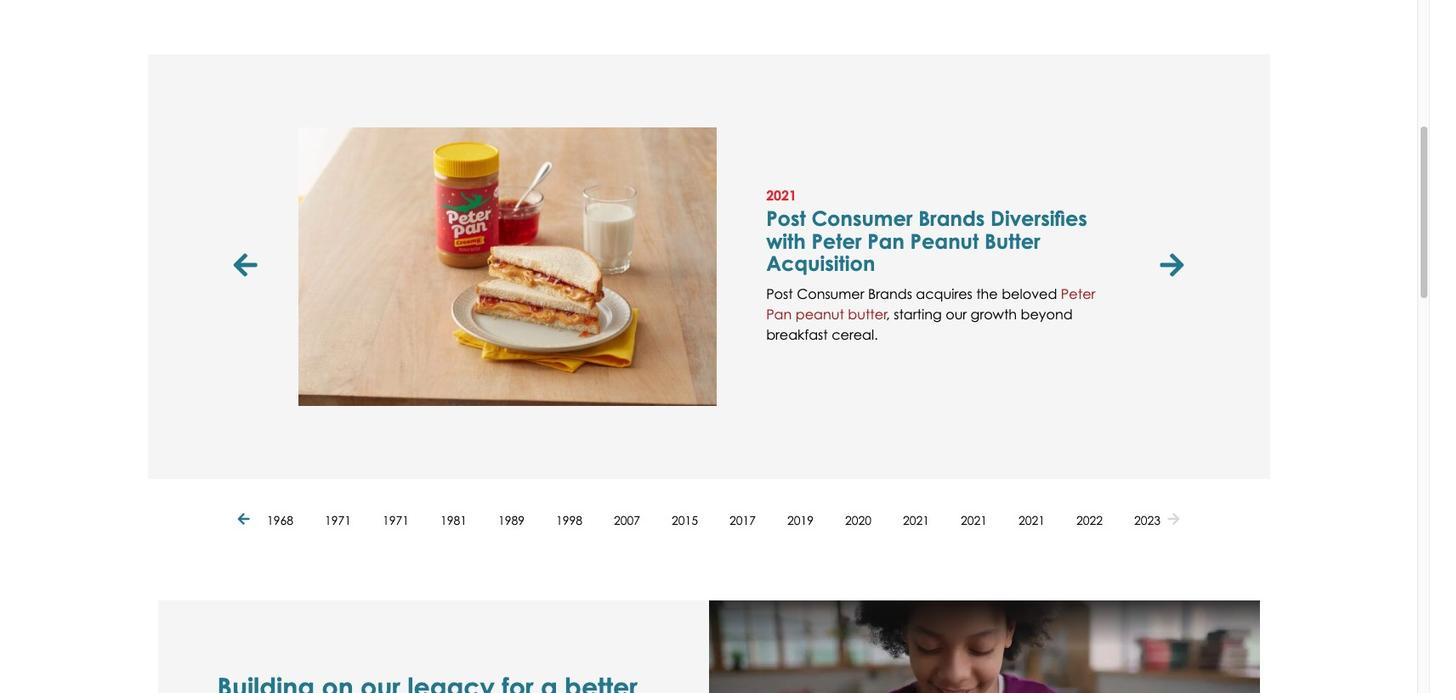 Task type: locate. For each thing, give the bounding box(es) containing it.
2021 post consumer brands diversifies with peter pan peanut butter acquisition
[[766, 187, 1087, 277]]

growth
[[971, 306, 1017, 323]]

0 vertical spatial peter
[[812, 229, 862, 254]]

,
[[886, 306, 890, 323]]

1 horizontal spatial 1971
[[383, 513, 409, 528]]

, starting our growth beyond breakfast cereal.
[[766, 306, 1073, 343]]

1 horizontal spatial brands
[[918, 206, 985, 232]]

2 post from the top
[[766, 285, 793, 302]]

acquires
[[916, 285, 973, 302]]

previous image
[[233, 253, 261, 280], [238, 514, 254, 527]]

1989
[[498, 513, 525, 528]]

1 vertical spatial previous image
[[238, 514, 254, 527]]

1 vertical spatial pan
[[766, 306, 792, 323]]

1971 left 1981
[[383, 513, 409, 528]]

0 horizontal spatial pan
[[766, 306, 792, 323]]

brands up the ,
[[868, 285, 912, 302]]

pan left peanut
[[867, 229, 905, 254]]

0 horizontal spatial 1971
[[325, 513, 351, 528]]

post up breakfast
[[766, 285, 793, 302]]

0 vertical spatial next image
[[1160, 253, 1184, 280]]

peter inside the 2021 post consumer brands diversifies with peter pan peanut butter acquisition
[[812, 229, 862, 254]]

with
[[766, 229, 806, 254]]

0 horizontal spatial peter
[[812, 229, 862, 254]]

brands up acquires
[[918, 206, 985, 232]]

1971 right '1968'
[[325, 513, 351, 528]]

consumer up acquisition
[[812, 206, 913, 232]]

peter pan peanut butter
[[766, 285, 1096, 323]]

1 horizontal spatial peter
[[1061, 285, 1096, 302]]

peter right with
[[812, 229, 862, 254]]

2017
[[730, 513, 756, 528]]

brands
[[918, 206, 985, 232], [868, 285, 912, 302]]

1 vertical spatial brands
[[868, 285, 912, 302]]

0 vertical spatial consumer
[[812, 206, 913, 232]]

next image
[[1160, 253, 1184, 280], [1168, 514, 1180, 527]]

0 vertical spatial post
[[766, 206, 806, 232]]

post
[[766, 206, 806, 232], [766, 285, 793, 302]]

consumer
[[812, 206, 913, 232], [797, 285, 864, 302]]

consumer inside the 2021 post consumer brands diversifies with peter pan peanut butter acquisition
[[812, 206, 913, 232]]

post up acquisition
[[766, 206, 806, 232]]

peter
[[812, 229, 862, 254], [1061, 285, 1096, 302]]

2023
[[1134, 513, 1161, 528]]

2021
[[766, 187, 797, 204], [903, 513, 929, 528], [961, 513, 987, 528], [1019, 513, 1045, 528]]

1968
[[267, 513, 293, 528]]

2022
[[1076, 513, 1103, 528]]

breakfast
[[766, 326, 828, 343]]

1 vertical spatial post
[[766, 285, 793, 302]]

1 post from the top
[[766, 206, 806, 232]]

0 horizontal spatial brands
[[868, 285, 912, 302]]

0 vertical spatial pan
[[867, 229, 905, 254]]

peter up beyond
[[1061, 285, 1096, 302]]

1 vertical spatial next image
[[1168, 514, 1180, 527]]

0 vertical spatial brands
[[918, 206, 985, 232]]

1 horizontal spatial pan
[[867, 229, 905, 254]]

pan
[[867, 229, 905, 254], [766, 306, 792, 323]]

pan inside the 2021 post consumer brands diversifies with peter pan peanut butter acquisition
[[867, 229, 905, 254]]

1971
[[325, 513, 351, 528], [383, 513, 409, 528]]

1 vertical spatial peter
[[1061, 285, 1096, 302]]

pan up breakfast
[[766, 306, 792, 323]]

butter
[[985, 229, 1041, 254]]

1 1971 from the left
[[325, 513, 351, 528]]

consumer up peanut
[[797, 285, 864, 302]]

a peanut butter and jelly sandwich next to a glass of milk, container of jelly and container of peter pan peanut butter image
[[298, 127, 717, 406]]



Task type: vqa. For each thing, say whether or not it's contained in the screenshot.
1st "for" from right
no



Task type: describe. For each thing, give the bounding box(es) containing it.
2021 inside the 2021 post consumer brands diversifies with peter pan peanut butter acquisition
[[766, 187, 797, 204]]

peanut
[[796, 306, 844, 323]]

butter
[[848, 306, 886, 323]]

cereal.
[[832, 326, 878, 343]]

2020
[[845, 513, 872, 528]]

2007
[[614, 513, 640, 528]]

our
[[946, 306, 967, 323]]

brands inside the 2021 post consumer brands diversifies with peter pan peanut butter acquisition
[[918, 206, 985, 232]]

diversifies
[[991, 206, 1087, 232]]

peter inside peter pan peanut butter
[[1061, 285, 1096, 302]]

carousel region
[[228, 54, 1189, 479]]

1 vertical spatial consumer
[[797, 285, 864, 302]]

beyond
[[1021, 306, 1073, 323]]

2019
[[787, 513, 814, 528]]

1981
[[440, 513, 467, 528]]

2015
[[672, 513, 698, 528]]

peanut
[[910, 229, 979, 254]]

the
[[976, 285, 998, 302]]

acquisition
[[766, 251, 875, 277]]

0 vertical spatial previous image
[[233, 253, 261, 280]]

pan inside peter pan peanut butter
[[766, 306, 792, 323]]

post inside the 2021 post consumer brands diversifies with peter pan peanut butter acquisition
[[766, 206, 806, 232]]

starting
[[894, 306, 942, 323]]

next image for topmost previous image
[[1160, 253, 1184, 280]]

peter pan peanut butter link
[[766, 285, 1096, 323]]

2 1971 from the left
[[383, 513, 409, 528]]

post consumer brands acquires the beloved
[[766, 285, 1061, 302]]

1998
[[556, 513, 582, 528]]

beloved
[[1002, 285, 1057, 302]]

next image for the bottommost previous image
[[1168, 514, 1180, 527]]



